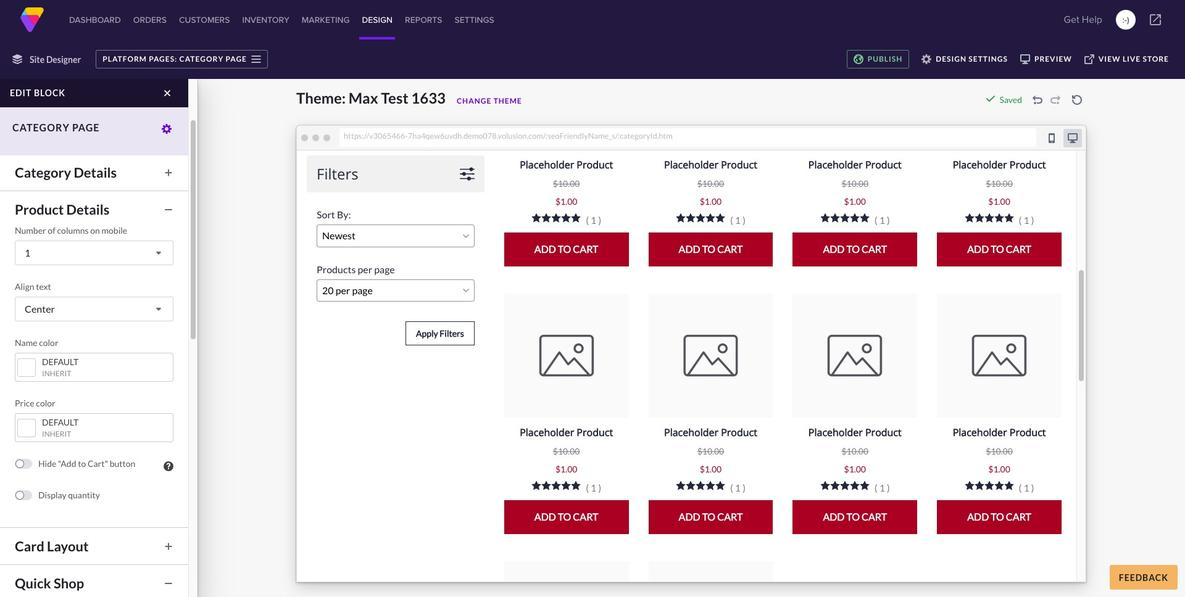 Task type: vqa. For each thing, say whether or not it's contained in the screenshot.
https://v3065466-7ha4qew6uvdh.demo078.volusion.com/help_answer.asp at the top
no



Task type: describe. For each thing, give the bounding box(es) containing it.
site designer
[[30, 54, 81, 65]]

category details
[[15, 164, 117, 181]]

:-
[[1122, 14, 1127, 26]]

:-) link
[[1116, 10, 1136, 30]]

"add
[[58, 459, 76, 469]]

category inside button
[[179, 54, 224, 64]]

details for category details
[[74, 164, 117, 181]]

live
[[1123, 54, 1141, 64]]

inventory
[[242, 14, 289, 26]]

designer
[[46, 54, 81, 65]]

text
[[36, 281, 51, 292]]

marketing button
[[299, 0, 352, 40]]

https://v3065466-
[[344, 131, 408, 141]]

center
[[25, 303, 55, 315]]

feedback button
[[1110, 565, 1178, 590]]

color for price color
[[36, 398, 55, 409]]

publish
[[868, 54, 903, 64]]

block settings button
[[9, 88, 180, 109]]

center button
[[15, 297, 173, 322]]

number
[[15, 225, 46, 236]]

dashboard link
[[67, 0, 123, 40]]

1633
[[411, 89, 446, 107]]

hide "add to cart" button
[[38, 459, 135, 469]]

default inherit for name color
[[42, 357, 79, 378]]

design
[[362, 14, 393, 26]]

quick shop
[[15, 575, 84, 592]]

help image
[[164, 462, 173, 472]]

https://v3065466-7ha4qew6uvdh.demo078.volusion.com/:seofriendlyname_s/:categoryid.htm
[[344, 131, 673, 141]]

product
[[15, 201, 64, 218]]

:-)
[[1122, 14, 1129, 26]]

category details button
[[9, 162, 180, 183]]

get help
[[1064, 12, 1102, 27]]

design settings
[[936, 54, 1008, 64]]

customers button
[[177, 0, 232, 40]]

align text
[[15, 281, 51, 292]]

hide
[[38, 459, 56, 469]]

1
[[25, 247, 30, 259]]

theme
[[494, 96, 522, 106]]

design button
[[359, 0, 395, 40]]

view live store button
[[1078, 50, 1175, 69]]

quantity
[[68, 490, 100, 501]]

product details button
[[9, 199, 180, 220]]

on
[[90, 225, 100, 236]]

design settings button
[[915, 50, 1014, 69]]

columns
[[57, 225, 89, 236]]

name color
[[15, 338, 58, 348]]

default inherit for price color
[[42, 417, 79, 439]]

help
[[1082, 12, 1102, 27]]

edit
[[10, 88, 32, 98]]

marketing
[[302, 14, 350, 26]]

block
[[34, 88, 65, 98]]

get
[[1064, 12, 1079, 27]]

category for category page
[[12, 122, 70, 133]]

price
[[15, 398, 34, 409]]

product details
[[15, 201, 109, 218]]

category for category details
[[15, 164, 71, 181]]

block settings
[[15, 90, 101, 107]]

settings for block settings
[[52, 90, 101, 107]]

button
[[110, 459, 135, 469]]

view
[[1099, 54, 1121, 64]]

default for name color
[[42, 357, 79, 367]]

quick shop button
[[9, 573, 180, 594]]

design
[[936, 54, 967, 64]]

price color
[[15, 398, 55, 409]]

preview button
[[1014, 50, 1078, 69]]

customers
[[179, 14, 230, 26]]

max
[[349, 89, 378, 107]]

display
[[38, 490, 66, 501]]

page inside sidebar element
[[72, 122, 100, 133]]

change
[[457, 96, 491, 106]]

dashboard
[[69, 14, 121, 26]]



Task type: locate. For each thing, give the bounding box(es) containing it.
filters
[[15, 127, 54, 144]]

1 vertical spatial color
[[36, 398, 55, 409]]

color right price
[[36, 398, 55, 409]]

0 vertical spatial default
[[42, 357, 79, 367]]

pages:
[[149, 54, 177, 64]]

category page
[[12, 122, 100, 133]]

default down name color
[[42, 357, 79, 367]]

settings
[[455, 14, 494, 26]]

edit block
[[10, 88, 65, 98]]

theme:
[[296, 89, 346, 107]]

0 vertical spatial details
[[74, 164, 117, 181]]

2 vertical spatial category
[[15, 164, 71, 181]]

settings right design
[[969, 54, 1008, 64]]

number of columns on mobile
[[15, 225, 127, 236]]

volusion-logo link
[[20, 7, 44, 32]]

2 default from the top
[[42, 417, 79, 428]]

page down block settings button
[[72, 122, 100, 133]]

card
[[15, 538, 44, 555]]

platform pages: category page
[[103, 54, 247, 64]]

settings button
[[452, 0, 497, 40]]

reports button
[[402, 0, 445, 40]]

change theme
[[457, 96, 522, 106]]

sidebar element
[[0, 79, 198, 597]]

theme: max test 1633
[[296, 89, 446, 107]]

1 vertical spatial category
[[12, 122, 70, 133]]

1 horizontal spatial page
[[226, 54, 247, 64]]

settings up category page
[[52, 90, 101, 107]]

0 vertical spatial category
[[179, 54, 224, 64]]

1 default inherit from the top
[[42, 357, 79, 378]]

page
[[226, 54, 247, 64], [72, 122, 100, 133]]

card layout button
[[9, 536, 180, 557]]

store
[[1143, 54, 1169, 64]]

0 horizontal spatial settings
[[52, 90, 101, 107]]

page down the inventory
[[226, 54, 247, 64]]

platform pages: category page button
[[96, 50, 268, 69]]

default inherit
[[42, 357, 79, 378], [42, 417, 79, 439]]

shop
[[54, 575, 84, 592]]

details up product details button
[[74, 164, 117, 181]]

inherit up 'hide'
[[42, 430, 71, 439]]

reports
[[405, 14, 442, 26]]

1 vertical spatial details
[[66, 201, 109, 218]]

settings inside sidebar element
[[52, 90, 101, 107]]

orders button
[[131, 0, 169, 40]]

color for name color
[[39, 338, 58, 348]]

1 button
[[15, 241, 173, 265]]

saved
[[1000, 94, 1022, 105]]

1 default from the top
[[42, 357, 79, 367]]

filters button
[[9, 125, 180, 146]]

mobile
[[102, 225, 127, 236]]

2 inherit from the top
[[42, 430, 71, 439]]

category inside button
[[15, 164, 71, 181]]

align
[[15, 281, 34, 292]]

default inherit down name color
[[42, 357, 79, 378]]

details for product details
[[66, 201, 109, 218]]

0 vertical spatial page
[[226, 54, 247, 64]]

)
[[1127, 14, 1129, 26]]

default down price color
[[42, 417, 79, 428]]

1 vertical spatial settings
[[52, 90, 101, 107]]

layout
[[47, 538, 89, 555]]

2 default inherit from the top
[[42, 417, 79, 439]]

1 inherit from the top
[[42, 369, 71, 378]]

settings for design settings
[[969, 54, 1008, 64]]

7ha4qew6uvdh.demo078.volusion.com/:seofriendlyname_s/:categoryid.htm
[[408, 131, 673, 141]]

default for price color
[[42, 417, 79, 428]]

default inherit down price color
[[42, 417, 79, 439]]

platform
[[103, 54, 147, 64]]

1 vertical spatial default inherit
[[42, 417, 79, 439]]

get help link
[[1060, 7, 1106, 32]]

publish button
[[847, 50, 909, 69]]

site
[[30, 54, 45, 65]]

0 vertical spatial settings
[[969, 54, 1008, 64]]

1 vertical spatial inherit
[[42, 430, 71, 439]]

category right pages:
[[179, 54, 224, 64]]

inherit for name color
[[42, 369, 71, 378]]

page inside button
[[226, 54, 247, 64]]

1 vertical spatial page
[[72, 122, 100, 133]]

help element
[[164, 462, 173, 472]]

settings
[[969, 54, 1008, 64], [52, 90, 101, 107]]

0 vertical spatial default inherit
[[42, 357, 79, 378]]

category up product
[[15, 164, 71, 181]]

dashboard image
[[20, 7, 44, 32]]

of
[[48, 225, 55, 236]]

inherit
[[42, 369, 71, 378], [42, 430, 71, 439]]

orders
[[133, 14, 167, 26]]

block
[[15, 90, 49, 107]]

cart"
[[88, 459, 108, 469]]

feedback
[[1119, 572, 1168, 583]]

0 vertical spatial inherit
[[42, 369, 71, 378]]

to
[[78, 459, 86, 469]]

inherit up price color
[[42, 369, 71, 378]]

1 vertical spatial default
[[42, 417, 79, 428]]

preview
[[1034, 54, 1072, 64]]

card layout
[[15, 538, 89, 555]]

saved image
[[985, 94, 995, 104]]

0 vertical spatial color
[[39, 338, 58, 348]]

category down block
[[12, 122, 70, 133]]

display quantity
[[38, 490, 100, 501]]

quick
[[15, 575, 51, 592]]

details up on
[[66, 201, 109, 218]]

color right name
[[39, 338, 58, 348]]

1 horizontal spatial settings
[[969, 54, 1008, 64]]

0 horizontal spatial page
[[72, 122, 100, 133]]

inventory button
[[240, 0, 292, 40]]

category
[[179, 54, 224, 64], [12, 122, 70, 133], [15, 164, 71, 181]]

name
[[15, 338, 37, 348]]

inherit for price color
[[42, 430, 71, 439]]

view live store
[[1099, 54, 1169, 64]]



